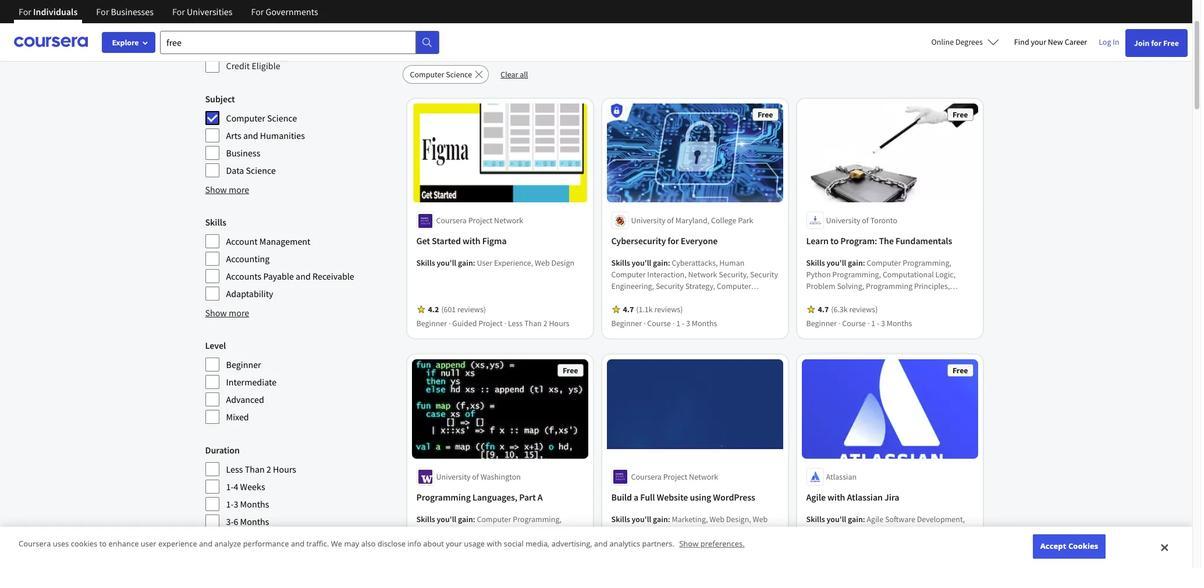 Task type: describe. For each thing, give the bounding box(es) containing it.
security up risk
[[611, 293, 639, 304]]

full
[[640, 492, 655, 503]]

1 for program:
[[871, 319, 876, 329]]

business
[[226, 147, 260, 159]]

coursera for started
[[436, 216, 467, 226]]

2 inside duration group
[[267, 464, 271, 476]]

by
[[234, 24, 246, 38]]

thinking
[[416, 538, 446, 548]]

join for free link
[[1126, 29, 1188, 57]]

project right guided
[[479, 319, 503, 329]]

: for programming languages, part a
[[473, 514, 475, 525]]

models,
[[641, 293, 667, 304]]

1 horizontal spatial web
[[710, 514, 725, 525]]

4.7 (1.1k reviews)
[[623, 305, 683, 315]]

gain for programming languages, part a
[[458, 514, 473, 525]]

0 horizontal spatial for
[[494, 23, 513, 44]]

for for cybersecurity for everyone
[[668, 235, 679, 247]]

1 · from the left
[[449, 319, 451, 329]]

1-4 years
[[226, 534, 260, 545]]

free for the
[[953, 109, 968, 120]]

months up years
[[240, 516, 269, 528]]

1 horizontal spatial 2
[[543, 319, 548, 329]]

programming languages, part a
[[416, 492, 543, 503]]

eligible
[[252, 60, 280, 72]]

computer inside the subject group
[[226, 112, 265, 124]]

you'll for learn to program: the fundamentals
[[827, 258, 847, 269]]

clear all button
[[494, 65, 535, 84]]

banner navigation
[[9, 0, 328, 32]]

you'll for build a full website using wordpress
[[632, 514, 652, 525]]

0 vertical spatial your
[[1031, 37, 1047, 47]]

course for to
[[842, 319, 866, 329]]

enhance
[[109, 539, 139, 550]]

agile for with
[[806, 492, 826, 503]]

for individuals
[[19, 6, 78, 17]]

university of washington
[[436, 472, 521, 482]]

management inside skills group
[[260, 236, 311, 247]]

level
[[205, 340, 226, 352]]

human
[[720, 258, 745, 269]]

join for free
[[1134, 38, 1179, 48]]

started
[[432, 235, 461, 247]]

0 horizontal spatial web
[[535, 258, 550, 269]]

cyberattacks,
[[672, 258, 718, 269]]

learn to program: the fundamentals
[[806, 235, 952, 247]]

university for languages,
[[436, 472, 471, 482]]

university of maryland, college park
[[631, 216, 753, 226]]

skills inside group
[[205, 217, 226, 228]]

4 for weeks
[[234, 481, 238, 493]]

computer programming, programming principles, algorithms, critical thinking
[[416, 514, 567, 548]]

2 vertical spatial with
[[487, 539, 502, 550]]

part
[[519, 492, 536, 503]]

beginner for get
[[416, 319, 447, 329]]

programming down solving,
[[842, 293, 889, 304]]

3 for program:
[[881, 319, 885, 329]]

: for agile with atlassian jira
[[863, 514, 865, 525]]

months down strategy,
[[692, 319, 717, 329]]

2 vertical spatial development,
[[806, 538, 854, 548]]

gain left user at the top left
[[458, 258, 473, 269]]

experience
[[158, 539, 197, 550]]

python
[[806, 270, 831, 280]]

critical inside computer programming, programming principles, algorithms, critical thinking
[[543, 526, 567, 537]]

security left python in the right top of the page
[[750, 270, 778, 280]]

beginner · guided project · less than 2 hours
[[416, 319, 570, 329]]

project up website
[[663, 472, 688, 482]]

coursera project network for figma
[[436, 216, 523, 226]]

1 horizontal spatial hours
[[549, 319, 570, 329]]

individuals
[[33, 6, 78, 17]]

build a full website using wordpress
[[611, 492, 755, 503]]

reviews) for program:
[[850, 305, 878, 315]]

computer inside 'computer science' button
[[410, 69, 444, 80]]

1- for 1-3 months
[[226, 499, 234, 510]]

(software
[[879, 549, 911, 560]]

1,310 results for "free"
[[403, 23, 560, 44]]

credit
[[226, 60, 250, 72]]

hours inside duration group
[[273, 464, 296, 476]]

for for individuals
[[19, 6, 31, 17]]

tools,
[[891, 293, 911, 304]]

0 horizontal spatial computational
[[806, 305, 858, 315]]

computer programming, python programming, computational logic, problem solving, programming principles, computer programming tools, critical thinking, computational thinking, algorithms, mathematics
[[806, 258, 970, 327]]

accept cookies button
[[1033, 535, 1106, 559]]

3-
[[226, 516, 234, 528]]

skills you'll gain : for to
[[806, 258, 867, 269]]

1 horizontal spatial to
[[831, 235, 839, 247]]

accounts
[[226, 271, 261, 282]]

years
[[240, 534, 260, 545]]

science inside button
[[446, 69, 472, 80]]

0 horizontal spatial coursera
[[19, 539, 51, 550]]

coursera uses cookies to enhance user experience and analyze performance and traffic. we may also disclose info about your usage with social media, advertising, and analytics partners. show preferences.
[[19, 539, 745, 550]]

months down tools,
[[887, 319, 912, 329]]

agile software development, leadership and management, planning, product development, product management, project management, scrum (software development), software engineering, software test
[[806, 514, 970, 569]]

project inside "agile software development, leadership and management, planning, product development, product management, project management, scrum (software development), software engineering, software test"
[[933, 538, 957, 548]]

computer inside computer programming, programming principles, algorithms, critical thinking
[[477, 514, 511, 525]]

course for for
[[647, 319, 671, 329]]

1 vertical spatial product
[[856, 538, 883, 548]]

0 vertical spatial product
[[943, 526, 970, 537]]

: for cybersecurity for everyone
[[668, 258, 670, 269]]

and inside cyberattacks, human computer interaction, network security, security engineering, security strategy, computer security models, leadership and management, risk management, software security, computer security incident management
[[708, 293, 721, 304]]

wordpress
[[713, 492, 755, 503]]

network for figma
[[494, 216, 523, 226]]

skills for agile with atlassian jira
[[806, 514, 825, 525]]

0 vertical spatial thinking,
[[938, 293, 970, 304]]

leadership inside "agile software development, leadership and management, planning, product development, product management, project management, scrum (software development), software engineering, software test"
[[806, 526, 844, 537]]

university of toronto
[[826, 216, 898, 226]]

less than 2 hours
[[226, 464, 296, 476]]

management inside cyberattacks, human computer interaction, network security, security engineering, security strategy, computer security models, leadership and management, risk management, software security, computer security incident management
[[671, 316, 715, 327]]

3-6 months
[[226, 516, 269, 528]]

for for universities
[[172, 6, 185, 17]]

accept cookies
[[1041, 542, 1099, 552]]

programming, for learn to program: the fundamentals
[[903, 258, 952, 269]]

explore button
[[102, 32, 155, 53]]

show more for data science
[[205, 184, 249, 196]]

0 vertical spatial atlassian
[[826, 472, 857, 482]]

algorithms, inside computer programming, programming principles, algorithms, critical thinking
[[502, 526, 541, 537]]

gain for build a full website using wordpress
[[653, 514, 668, 525]]

partners.
[[642, 539, 675, 550]]

advertising,
[[552, 539, 592, 550]]

1- for 1-4 weeks
[[226, 481, 234, 493]]

engineering, inside "agile software development, leadership and management, planning, product development, product management, project management, scrum (software development), software engineering, software test"
[[838, 561, 881, 569]]

4.7 for cybersecurity
[[623, 305, 634, 315]]

website
[[657, 492, 688, 503]]

1 vertical spatial science
[[267, 112, 297, 124]]

duration group
[[205, 444, 396, 547]]

cyberattacks, human computer interaction, network security, security engineering, security strategy, computer security models, leadership and management, risk management, software security, computer security incident management
[[611, 258, 778, 327]]

arts
[[226, 130, 241, 141]]

businesses
[[111, 6, 154, 17]]

0 horizontal spatial to
[[99, 539, 107, 550]]

mixed
[[226, 412, 249, 423]]

4.7 for learn
[[818, 305, 829, 315]]

network for website
[[689, 472, 718, 482]]

2 vertical spatial show
[[679, 539, 699, 550]]

free for a
[[563, 366, 578, 376]]

washington
[[481, 472, 521, 482]]

0 vertical spatial less
[[508, 319, 523, 329]]

reviews) for with
[[458, 305, 486, 315]]

2 · from the left
[[504, 319, 506, 329]]

2 horizontal spatial with
[[828, 492, 845, 503]]

university for for
[[631, 216, 666, 226]]

media,
[[526, 539, 550, 550]]

- for program:
[[877, 319, 880, 329]]

build
[[611, 492, 632, 503]]

network inside cyberattacks, human computer interaction, network security, security engineering, security strategy, computer security models, leadership and management, risk management, software security, computer security incident management
[[688, 270, 717, 280]]

skills you'll gain : user experience, web design
[[416, 258, 575, 269]]

find
[[1014, 37, 1029, 47]]

skills you'll gain : for for
[[611, 258, 672, 269]]

2 horizontal spatial development,
[[917, 514, 965, 525]]

payable
[[263, 271, 294, 282]]

and inside the subject group
[[243, 130, 258, 141]]

everyone
[[681, 235, 718, 247]]

programming up tools,
[[866, 281, 913, 292]]

months down weeks
[[240, 499, 269, 510]]

- for everyone
[[682, 319, 685, 329]]

security down risk
[[611, 316, 639, 327]]

1- for 1-4 years
[[226, 534, 234, 545]]

agile with atlassian jira link
[[806, 491, 974, 505]]

you'll down started
[[437, 258, 457, 269]]

user
[[477, 258, 493, 269]]

marketing,
[[672, 514, 708, 525]]

programming down university of washington
[[416, 492, 471, 503]]

agile for software
[[867, 514, 884, 525]]

build a full website using wordpress link
[[611, 491, 779, 505]]

skills you'll gain : for with
[[806, 514, 867, 525]]

: for build a full website using wordpress
[[668, 514, 670, 525]]

university for to
[[826, 216, 861, 226]]

leadership inside cyberattacks, human computer interaction, network security, security engineering, security strategy, computer security models, leadership and management, risk management, software security, computer security incident management
[[669, 293, 707, 304]]

maryland,
[[676, 216, 710, 226]]

online
[[932, 37, 954, 47]]

skills for cybersecurity for everyone
[[611, 258, 630, 269]]

you'll for cybersecurity for everyone
[[632, 258, 652, 269]]

show more button for adaptability
[[205, 306, 249, 320]]

1 horizontal spatial computational
[[883, 270, 934, 280]]

languages,
[[473, 492, 518, 503]]

critical inside computer programming, python programming, computational logic, problem solving, programming principles, computer programming tools, critical thinking, computational thinking, algorithms, mathematics
[[913, 293, 937, 304]]

learn to program: the fundamentals link
[[806, 234, 974, 248]]

logic,
[[936, 270, 956, 280]]

for for join for free
[[1151, 38, 1162, 48]]

also
[[361, 539, 376, 550]]

more for data science
[[229, 184, 249, 196]]

programming, for programming languages, part a
[[513, 514, 562, 525]]

cookies
[[1069, 542, 1099, 552]]

1-3 months
[[226, 499, 269, 510]]

software inside cyberattacks, human computer interaction, network security, security engineering, security strategy, computer security models, leadership and management, risk management, software security, computer security incident management
[[676, 305, 706, 315]]

coursera project network for website
[[631, 472, 718, 482]]

college
[[711, 216, 737, 226]]

governments
[[266, 6, 318, 17]]

show for adaptability
[[205, 307, 227, 319]]



Task type: locate. For each thing, give the bounding box(es) containing it.
skills
[[205, 217, 226, 228], [416, 258, 435, 269], [611, 258, 630, 269], [806, 258, 825, 269], [416, 514, 435, 525], [611, 514, 630, 525], [806, 514, 825, 525]]

show more button
[[205, 183, 249, 197], [205, 306, 249, 320]]

reviews) right (6.3k
[[850, 305, 878, 315]]

computer
[[410, 69, 444, 80], [226, 112, 265, 124], [867, 258, 901, 269], [611, 270, 646, 280], [717, 281, 751, 292], [806, 293, 841, 304], [739, 305, 773, 315], [477, 514, 511, 525], [661, 526, 695, 537]]

1 horizontal spatial for
[[668, 235, 679, 247]]

0 horizontal spatial reviews)
[[458, 305, 486, 315]]

a
[[538, 492, 543, 503]]

arts and humanities
[[226, 130, 305, 141]]

2 4 from the top
[[234, 534, 238, 545]]

reviews) up incident
[[655, 305, 683, 315]]

new
[[1048, 37, 1063, 47]]

0 vertical spatial hours
[[549, 319, 570, 329]]

network up strategy,
[[688, 270, 717, 280]]

for universities
[[172, 6, 233, 17]]

programming languages, part a link
[[416, 491, 584, 505]]

· down (1.1k at the bottom of the page
[[644, 319, 646, 329]]

adaptability
[[226, 288, 273, 300]]

beginner · course · 1 - 3 months for for
[[611, 319, 717, 329]]

1 vertical spatial programming,
[[833, 270, 881, 280]]

development, inside marketing, web design, web development, computer science, leadership and management
[[611, 526, 659, 537]]

principles, inside computer programming, programming principles, algorithms, critical thinking
[[465, 526, 501, 537]]

accounts payable and receivable
[[226, 271, 354, 282]]

engineering, down the scrum
[[838, 561, 881, 569]]

explore
[[112, 37, 139, 48]]

agile inside "agile software development, leadership and management, planning, product development, product management, project management, scrum (software development), software engineering, software test"
[[867, 514, 884, 525]]

2 - from the left
[[877, 319, 880, 329]]

-
[[682, 319, 685, 329], [877, 319, 880, 329]]

5 · from the left
[[839, 319, 841, 329]]

1 vertical spatial coursera
[[631, 472, 662, 482]]

cookies
[[71, 539, 97, 550]]

show down data
[[205, 184, 227, 196]]

and inside "agile software development, leadership and management, planning, product development, product management, project management, scrum (software development), software engineering, software test"
[[846, 526, 859, 537]]

atlassian left jira
[[847, 492, 883, 503]]

3 1- from the top
[[226, 534, 234, 545]]

beginner down the 4.2
[[416, 319, 447, 329]]

1 horizontal spatial programming,
[[833, 270, 881, 280]]

skills up the account in the left of the page
[[205, 217, 226, 228]]

beginner · course · 1 - 3 months down 4.7 (1.1k reviews)
[[611, 319, 717, 329]]

0 horizontal spatial 3
[[234, 499, 238, 510]]

1 vertical spatial agile
[[867, 514, 884, 525]]

· right incident
[[673, 319, 675, 329]]

4.7 left (1.1k at the bottom of the page
[[623, 305, 634, 315]]

guided
[[452, 319, 477, 329]]

show down marketing,
[[679, 539, 699, 550]]

and left analyze
[[199, 539, 213, 550]]

experience,
[[494, 258, 533, 269]]

1 horizontal spatial computer science
[[410, 69, 472, 80]]

0 horizontal spatial hours
[[273, 464, 296, 476]]

1 vertical spatial engineering,
[[838, 561, 881, 569]]

1 vertical spatial security,
[[707, 305, 737, 315]]

1 horizontal spatial university
[[631, 216, 666, 226]]

for for businesses
[[96, 6, 109, 17]]

atlassian
[[826, 472, 857, 482], [847, 492, 883, 503]]

your right about
[[446, 539, 462, 550]]

credit eligible
[[226, 60, 280, 72]]

show more down adaptability
[[205, 307, 249, 319]]

3 reviews) from the left
[[850, 305, 878, 315]]

course down the 4.7 (6.3k reviews)
[[842, 319, 866, 329]]

2 show more from the top
[[205, 307, 249, 319]]

you'll for agile with atlassian jira
[[827, 514, 847, 525]]

for inside cybersecurity for everyone link
[[668, 235, 679, 247]]

6 · from the left
[[868, 319, 870, 329]]

for inside the join for free link
[[1151, 38, 1162, 48]]

1 horizontal spatial reviews)
[[655, 305, 683, 315]]

fundamentals
[[896, 235, 952, 247]]

project
[[468, 216, 493, 226], [479, 319, 503, 329], [663, 472, 688, 482], [933, 538, 957, 548]]

traffic.
[[306, 539, 329, 550]]

2 1- from the top
[[226, 499, 234, 510]]

of for languages,
[[472, 472, 479, 482]]

4 left years
[[234, 534, 238, 545]]

the
[[879, 235, 894, 247]]

you'll up thinking
[[437, 514, 457, 525]]

less inside duration group
[[226, 464, 243, 476]]

than inside duration group
[[245, 464, 265, 476]]

0 vertical spatial to
[[831, 235, 839, 247]]

analyze
[[215, 539, 241, 550]]

2 vertical spatial science
[[246, 165, 276, 176]]

1 horizontal spatial beginner · course · 1 - 3 months
[[806, 319, 912, 329]]

0 vertical spatial management
[[260, 236, 311, 247]]

more down adaptability
[[229, 307, 249, 319]]

1 4 from the top
[[234, 481, 238, 493]]

: up interaction,
[[668, 258, 670, 269]]

account management
[[226, 236, 311, 247]]

computer science button
[[403, 65, 489, 84]]

0 vertical spatial 4
[[234, 481, 238, 493]]

1 vertical spatial show more
[[205, 307, 249, 319]]

2 for from the left
[[96, 6, 109, 17]]

you'll up python in the right top of the page
[[827, 258, 847, 269]]

2 1 from the left
[[871, 319, 876, 329]]

and up the scrum
[[846, 526, 859, 537]]

1 vertical spatial development,
[[611, 526, 659, 537]]

1 horizontal spatial than
[[524, 319, 542, 329]]

0 horizontal spatial 4.7
[[623, 305, 634, 315]]

programming inside computer programming, programming principles, algorithms, critical thinking
[[416, 526, 463, 537]]

1 more from the top
[[229, 184, 249, 196]]

show more button down data
[[205, 183, 249, 197]]

network up using on the right bottom
[[689, 472, 718, 482]]

skills you'll gain : up python in the right top of the page
[[806, 258, 867, 269]]

0 vertical spatial coursera project network
[[436, 216, 523, 226]]

less right guided
[[508, 319, 523, 329]]

principles, inside computer programming, python programming, computational logic, problem solving, programming principles, computer programming tools, critical thinking, computational thinking, algorithms, mathematics
[[914, 281, 950, 292]]

level group
[[205, 339, 396, 425]]

subject group
[[205, 92, 396, 178]]

1 horizontal spatial coursera
[[436, 216, 467, 226]]

security down interaction,
[[656, 281, 684, 292]]

1 vertical spatial atlassian
[[847, 492, 883, 503]]

0 vertical spatial development,
[[917, 514, 965, 525]]

for for governments
[[251, 6, 264, 17]]

1 horizontal spatial leadership
[[727, 526, 765, 537]]

computer science inside the subject group
[[226, 112, 297, 124]]

find your new career link
[[1009, 35, 1093, 49]]

skills you'll gain : for a
[[611, 514, 672, 525]]

program:
[[841, 235, 877, 247]]

1 horizontal spatial critical
[[913, 293, 937, 304]]

1 - from the left
[[682, 319, 685, 329]]

1 1 from the left
[[676, 319, 681, 329]]

2 horizontal spatial leadership
[[806, 526, 844, 537]]

3 · from the left
[[644, 319, 646, 329]]

1 vertical spatial 2
[[267, 464, 271, 476]]

1 4.7 from the left
[[623, 305, 634, 315]]

programming up thinking
[[416, 526, 463, 537]]

1 vertical spatial show
[[205, 307, 227, 319]]

gain for learn to program: the fundamentals
[[848, 258, 863, 269]]

0 vertical spatial principles,
[[914, 281, 950, 292]]

gain for cybersecurity for everyone
[[653, 258, 668, 269]]

scrum
[[855, 549, 877, 560]]

computer inside marketing, web design, web development, computer science, leadership and management
[[661, 526, 695, 537]]

beginner · course · 1 - 3 months down the 4.7 (6.3k reviews)
[[806, 319, 912, 329]]

coursera for a
[[631, 472, 662, 482]]

you'll down agile with atlassian jira
[[827, 514, 847, 525]]

development, up analytics at the right of page
[[611, 526, 659, 537]]

1 vertical spatial to
[[99, 539, 107, 550]]

1 horizontal spatial 3
[[686, 319, 690, 329]]

1 beginner · course · 1 - 3 months from the left
[[611, 319, 717, 329]]

reviews) for everyone
[[655, 305, 683, 315]]

1 1- from the top
[[226, 481, 234, 493]]

0 vertical spatial security,
[[719, 270, 749, 280]]

you'll for programming languages, part a
[[437, 514, 457, 525]]

of for for
[[667, 216, 674, 226]]

1 horizontal spatial coursera project network
[[631, 472, 718, 482]]

results
[[443, 23, 490, 44]]

management down full
[[626, 538, 671, 548]]

1 vertical spatial hours
[[273, 464, 296, 476]]

and down strategy,
[[708, 293, 721, 304]]

·
[[449, 319, 451, 329], [504, 319, 506, 329], [644, 319, 646, 329], [673, 319, 675, 329], [839, 319, 841, 329], [868, 319, 870, 329]]

engineering, up models,
[[611, 281, 654, 292]]

skills you'll gain : for languages,
[[416, 514, 477, 525]]

2 vertical spatial network
[[689, 472, 718, 482]]

web left design
[[535, 258, 550, 269]]

and inside skills group
[[296, 271, 311, 282]]

0 horizontal spatial critical
[[543, 526, 567, 537]]

What do you want to learn? text field
[[160, 31, 416, 54]]

1 vertical spatial algorithms,
[[502, 526, 541, 537]]

principles,
[[914, 281, 950, 292], [465, 526, 501, 537]]

4.7 up mathematics
[[818, 305, 829, 315]]

for left "free"
[[494, 23, 513, 44]]

for left businesses
[[96, 6, 109, 17]]

agile with atlassian jira
[[806, 492, 900, 503]]

0 horizontal spatial thinking,
[[859, 305, 891, 315]]

show up "level"
[[205, 307, 227, 319]]

beginner · course · 1 - 3 months for to
[[806, 319, 912, 329]]

leadership down design,
[[727, 526, 765, 537]]

0 vertical spatial coursera
[[436, 216, 467, 226]]

- down the 4.7 (6.3k reviews)
[[877, 319, 880, 329]]

: left marketing,
[[668, 514, 670, 525]]

online degrees
[[932, 37, 983, 47]]

: down agile with atlassian jira
[[863, 514, 865, 525]]

3 for everyone
[[686, 319, 690, 329]]

and
[[243, 130, 258, 141], [296, 271, 311, 282], [708, 293, 721, 304], [846, 526, 859, 537], [611, 538, 625, 548], [199, 539, 213, 550], [291, 539, 304, 550], [594, 539, 608, 550]]

1 course from the left
[[647, 319, 671, 329]]

and right payable
[[296, 271, 311, 282]]

skills for build a full website using wordpress
[[611, 514, 630, 525]]

log in
[[1099, 37, 1120, 47]]

preferences.
[[701, 539, 745, 550]]

and left partners.
[[611, 538, 625, 548]]

2 course from the left
[[842, 319, 866, 329]]

security
[[750, 270, 778, 280], [656, 281, 684, 292], [611, 293, 639, 304], [611, 316, 639, 327]]

hours
[[549, 319, 570, 329], [273, 464, 296, 476]]

free for jira
[[953, 366, 968, 376]]

for governments
[[251, 6, 318, 17]]

1 horizontal spatial algorithms,
[[893, 305, 932, 315]]

· right guided
[[504, 319, 506, 329]]

1 show more from the top
[[205, 184, 249, 196]]

0 horizontal spatial 1
[[676, 319, 681, 329]]

critical
[[913, 293, 937, 304], [543, 526, 567, 537]]

coursera up full
[[631, 472, 662, 482]]

clear all
[[501, 69, 528, 80]]

3 for from the left
[[172, 6, 185, 17]]

skills group
[[205, 215, 396, 302]]

algorithms, inside computer programming, python programming, computational logic, problem solving, programming principles, computer programming tools, critical thinking, computational thinking, algorithms, mathematics
[[893, 305, 932, 315]]

1 for everyone
[[676, 319, 681, 329]]

gain for agile with atlassian jira
[[848, 514, 863, 525]]

skills you'll gain : up thinking
[[416, 514, 477, 525]]

0 horizontal spatial coursera project network
[[436, 216, 523, 226]]

a
[[634, 492, 639, 503]]

strategy,
[[685, 281, 715, 292]]

less up 1-4 weeks
[[226, 464, 243, 476]]

2 4.7 from the left
[[818, 305, 829, 315]]

2 horizontal spatial coursera
[[631, 472, 662, 482]]

skills for programming languages, part a
[[416, 514, 435, 525]]

leadership inside marketing, web design, web development, computer science, leadership and management
[[727, 526, 765, 537]]

2 horizontal spatial of
[[862, 216, 869, 226]]

1 right incident
[[676, 319, 681, 329]]

1 horizontal spatial 1
[[871, 319, 876, 329]]

1 horizontal spatial of
[[667, 216, 674, 226]]

0 horizontal spatial university
[[436, 472, 471, 482]]

with inside "link"
[[463, 235, 481, 247]]

university up cybersecurity
[[631, 216, 666, 226]]

of left toronto
[[862, 216, 869, 226]]

with left figma
[[463, 235, 481, 247]]

4.7 (6.3k reviews)
[[818, 305, 878, 315]]

4.2
[[428, 305, 439, 315]]

of for to
[[862, 216, 869, 226]]

for right join
[[1151, 38, 1162, 48]]

coursera project network up figma
[[436, 216, 523, 226]]

0 horizontal spatial -
[[682, 319, 685, 329]]

principles, up usage
[[465, 526, 501, 537]]

management inside marketing, web design, web development, computer science, leadership and management
[[626, 538, 671, 548]]

interaction,
[[647, 270, 687, 280]]

principles, down logic,
[[914, 281, 950, 292]]

security, down strategy,
[[707, 305, 737, 315]]

coursera image
[[14, 33, 88, 51]]

management up accounts payable and receivable
[[260, 236, 311, 247]]

more for adaptability
[[229, 307, 249, 319]]

gain up partners.
[[653, 514, 668, 525]]

"free"
[[517, 23, 560, 44]]

show more
[[205, 184, 249, 196], [205, 307, 249, 319]]

(6.3k
[[831, 305, 848, 315]]

2 beginner · course · 1 - 3 months from the left
[[806, 319, 912, 329]]

using
[[690, 492, 711, 503]]

1 vertical spatial than
[[245, 464, 265, 476]]

1 horizontal spatial product
[[943, 526, 970, 537]]

than
[[524, 319, 542, 329], [245, 464, 265, 476]]

and left traffic.
[[291, 539, 304, 550]]

1 for from the left
[[19, 6, 31, 17]]

0 vertical spatial 2
[[543, 319, 548, 329]]

and left analytics at the right of page
[[594, 539, 608, 550]]

skills up thinking
[[416, 514, 435, 525]]

for left 'everyone'
[[668, 235, 679, 247]]

and inside marketing, web design, web development, computer science, leadership and management
[[611, 538, 625, 548]]

clear
[[501, 69, 518, 80]]

humanities
[[260, 130, 305, 141]]

beginner up intermediate
[[226, 359, 261, 371]]

beginner · course · 1 - 3 months
[[611, 319, 717, 329], [806, 319, 912, 329]]

beginner for cybersecurity
[[611, 319, 642, 329]]

web
[[535, 258, 550, 269], [710, 514, 725, 525], [753, 514, 768, 525]]

get started with figma
[[416, 235, 507, 247]]

reviews) up guided
[[458, 305, 486, 315]]

0 vertical spatial engineering,
[[611, 281, 654, 292]]

skills you'll gain : down agile with atlassian jira
[[806, 514, 867, 525]]

2 vertical spatial 1-
[[226, 534, 234, 545]]

1 down the 4.7 (6.3k reviews)
[[871, 319, 876, 329]]

1-
[[226, 481, 234, 493], [226, 499, 234, 510], [226, 534, 234, 545]]

: down programming languages, part a on the left of the page
[[473, 514, 475, 525]]

0 vertical spatial 1-
[[226, 481, 234, 493]]

degrees
[[956, 37, 983, 47]]

: for learn to program: the fundamentals
[[863, 258, 865, 269]]

3 inside duration group
[[234, 499, 238, 510]]

beginner for learn
[[806, 319, 837, 329]]

:
[[473, 258, 475, 269], [668, 258, 670, 269], [863, 258, 865, 269], [473, 514, 475, 525], [668, 514, 670, 525], [863, 514, 865, 525]]

1 horizontal spatial thinking,
[[938, 293, 970, 304]]

skills you'll gain :
[[611, 258, 672, 269], [806, 258, 867, 269], [416, 514, 477, 525], [611, 514, 672, 525], [806, 514, 867, 525]]

1 vertical spatial less
[[226, 464, 243, 476]]

1 vertical spatial your
[[446, 539, 462, 550]]

about
[[423, 539, 444, 550]]

product up 'development),'
[[943, 526, 970, 537]]

0 horizontal spatial computer science
[[226, 112, 297, 124]]

engineering, inside cyberattacks, human computer interaction, network security, security engineering, security strategy, computer security models, leadership and management, risk management, software security, computer security incident management
[[611, 281, 654, 292]]

1 horizontal spatial engineering,
[[838, 561, 881, 569]]

1 vertical spatial with
[[828, 492, 845, 503]]

1 horizontal spatial principles,
[[914, 281, 950, 292]]

project up figma
[[468, 216, 493, 226]]

university up programming languages, part a on the left of the page
[[436, 472, 471, 482]]

4 for years
[[234, 534, 238, 545]]

show more button for data science
[[205, 183, 249, 197]]

more down data
[[229, 184, 249, 196]]

coursera
[[436, 216, 467, 226], [631, 472, 662, 482], [19, 539, 51, 550]]

2 vertical spatial coursera
[[19, 539, 51, 550]]

we
[[331, 539, 342, 550]]

1 vertical spatial 1-
[[226, 499, 234, 510]]

log
[[1099, 37, 1111, 47]]

computational up mathematics
[[806, 305, 858, 315]]

0 horizontal spatial leadership
[[669, 293, 707, 304]]

university
[[631, 216, 666, 226], [826, 216, 861, 226], [436, 472, 471, 482]]

None search field
[[160, 31, 439, 54]]

4 for from the left
[[251, 6, 264, 17]]

1
[[676, 319, 681, 329], [871, 319, 876, 329]]

less
[[508, 319, 523, 329], [226, 464, 243, 476]]

show for data science
[[205, 184, 227, 196]]

find your new career
[[1014, 37, 1087, 47]]

all
[[520, 69, 528, 80]]

4 · from the left
[[673, 319, 675, 329]]

1 vertical spatial management
[[671, 316, 715, 327]]

1 vertical spatial thinking,
[[859, 305, 891, 315]]

in
[[1113, 37, 1120, 47]]

1 horizontal spatial with
[[487, 539, 502, 550]]

0 vertical spatial agile
[[806, 492, 826, 503]]

university up 'program:'
[[826, 216, 861, 226]]

skills up python in the right top of the page
[[806, 258, 825, 269]]

1- up 3-
[[226, 499, 234, 510]]

0 vertical spatial computational
[[883, 270, 934, 280]]

skills for learn to program: the fundamentals
[[806, 258, 825, 269]]

0 horizontal spatial of
[[472, 472, 479, 482]]

beginner inside level group
[[226, 359, 261, 371]]

with left social
[[487, 539, 502, 550]]

with
[[463, 235, 481, 247], [828, 492, 845, 503], [487, 539, 502, 550]]

1 show more button from the top
[[205, 183, 249, 197]]

development, up planning,
[[917, 514, 965, 525]]

of up cybersecurity for everyone
[[667, 216, 674, 226]]

algorithms, up social
[[502, 526, 541, 537]]

thinking,
[[938, 293, 970, 304], [859, 305, 891, 315]]

gain down programming languages, part a on the left of the page
[[458, 514, 473, 525]]

product
[[943, 526, 970, 537], [856, 538, 883, 548]]

1 horizontal spatial course
[[842, 319, 866, 329]]

1 horizontal spatial agile
[[867, 514, 884, 525]]

advanced
[[226, 394, 264, 406]]

2 horizontal spatial web
[[753, 514, 768, 525]]

2 show more button from the top
[[205, 306, 249, 320]]

get started with figma link
[[416, 234, 584, 248]]

1 horizontal spatial your
[[1031, 37, 1047, 47]]

1 vertical spatial critical
[[543, 526, 567, 537]]

1 reviews) from the left
[[458, 305, 486, 315]]

: left user at the top left
[[473, 258, 475, 269]]

0 vertical spatial network
[[494, 216, 523, 226]]

beginner down (6.3k
[[806, 319, 837, 329]]

subject
[[205, 93, 235, 105]]

for left governments
[[251, 6, 264, 17]]

algorithms, down tools,
[[893, 305, 932, 315]]

project up 'development),'
[[933, 538, 957, 548]]

programming, up solving,
[[833, 270, 881, 280]]

show more for adaptability
[[205, 307, 249, 319]]

0 vertical spatial algorithms,
[[893, 305, 932, 315]]

0 vertical spatial science
[[446, 69, 472, 80]]

performance
[[243, 539, 289, 550]]

2 horizontal spatial university
[[826, 216, 861, 226]]

1 vertical spatial computer science
[[226, 112, 297, 124]]

design
[[552, 258, 575, 269]]

1 horizontal spatial 4.7
[[818, 305, 829, 315]]

1 vertical spatial computational
[[806, 305, 858, 315]]

figma
[[482, 235, 507, 247]]

get
[[416, 235, 430, 247]]

programming, inside computer programming, programming principles, algorithms, critical thinking
[[513, 514, 562, 525]]

web right design,
[[753, 514, 768, 525]]

gain up interaction,
[[653, 258, 668, 269]]

computer science up the arts and humanities
[[226, 112, 297, 124]]

computer science inside button
[[410, 69, 472, 80]]

skills down get in the left top of the page
[[416, 258, 435, 269]]

1 vertical spatial more
[[229, 307, 249, 319]]

2 more from the top
[[229, 307, 249, 319]]

0 vertical spatial computer science
[[410, 69, 472, 80]]

park
[[738, 216, 753, 226]]

skills down agile with atlassian jira
[[806, 514, 825, 525]]

computational
[[883, 270, 934, 280], [806, 305, 858, 315]]

2
[[543, 319, 548, 329], [267, 464, 271, 476]]

weeks
[[240, 481, 265, 493]]

0 horizontal spatial product
[[856, 538, 883, 548]]

duration
[[205, 445, 240, 456]]

0 horizontal spatial principles,
[[465, 526, 501, 537]]

0 horizontal spatial programming,
[[513, 514, 562, 525]]

2 reviews) from the left
[[655, 305, 683, 315]]



Task type: vqa. For each thing, say whether or not it's contained in the screenshot.
EARN YOUR DEGREE COLLECTION element
no



